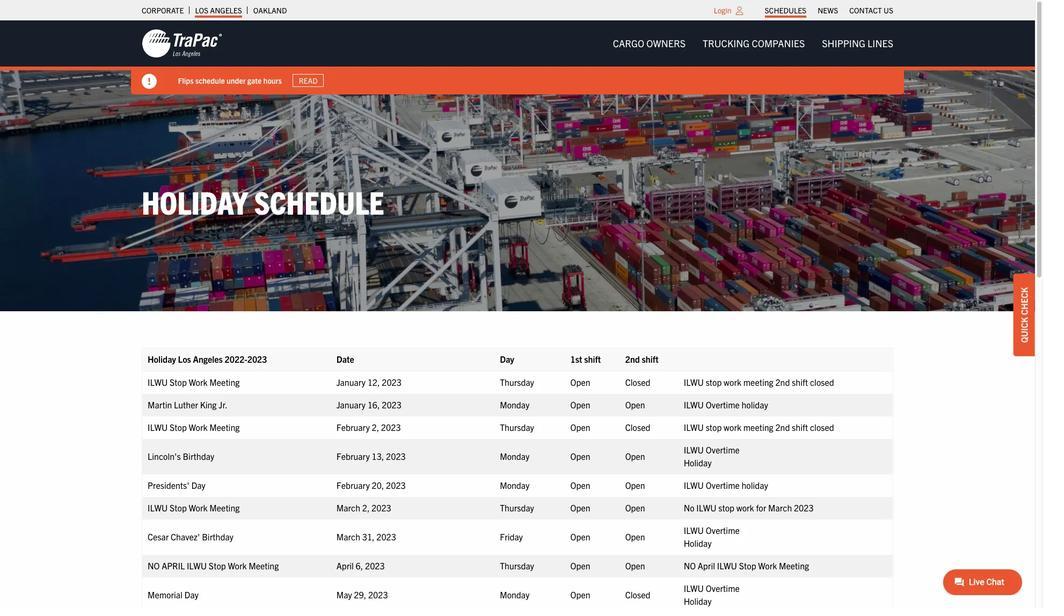Task type: vqa. For each thing, say whether or not it's contained in the screenshot.
2023
yes



Task type: locate. For each thing, give the bounding box(es) containing it.
stop for march 2, 2023
[[170, 503, 187, 514]]

read
[[299, 76, 318, 85]]

4 thursday from the top
[[500, 561, 534, 572]]

login link
[[714, 5, 732, 15]]

corporate
[[142, 5, 184, 15]]

2 vertical spatial ilwu overtime holiday
[[684, 583, 740, 607]]

menu bar up the shipping
[[759, 3, 899, 18]]

2 vertical spatial ilwu stop work meeting
[[148, 503, 240, 514]]

ilwu stop work meeting up the martin luther king jr.
[[148, 377, 240, 388]]

open
[[571, 377, 590, 388], [571, 400, 590, 411], [625, 400, 645, 411], [571, 422, 590, 433], [571, 451, 590, 462], [625, 451, 645, 462], [571, 480, 590, 491], [625, 480, 645, 491], [571, 503, 590, 514], [625, 503, 645, 514], [571, 532, 590, 543], [625, 532, 645, 543], [571, 561, 590, 572], [625, 561, 645, 572], [571, 590, 590, 601]]

lines
[[868, 37, 894, 49]]

0 vertical spatial january
[[337, 377, 366, 388]]

february for february 13, 2023
[[337, 451, 370, 462]]

ilwu
[[148, 377, 168, 388], [684, 377, 704, 388], [684, 400, 704, 411], [148, 422, 168, 433], [684, 422, 704, 433], [684, 445, 704, 456], [684, 480, 704, 491], [148, 503, 168, 514], [697, 503, 717, 514], [684, 525, 704, 536], [187, 561, 207, 572], [717, 561, 737, 572], [684, 583, 704, 594]]

stop for february 2, 2023
[[706, 422, 722, 433]]

2022-
[[225, 354, 247, 365]]

2 vertical spatial day
[[185, 590, 199, 601]]

5 overtime from the top
[[706, 583, 740, 594]]

news link
[[818, 3, 838, 18]]

0 vertical spatial 2,
[[372, 422, 379, 433]]

february down january 16, 2023
[[337, 422, 370, 433]]

1 vertical spatial 2,
[[362, 503, 370, 514]]

thursday
[[500, 377, 534, 388], [500, 422, 534, 433], [500, 503, 534, 514], [500, 561, 534, 572]]

no for no april ilwu stop work meeting
[[148, 561, 160, 572]]

cesar
[[148, 532, 169, 543]]

0 vertical spatial stop
[[706, 377, 722, 388]]

ilwu stop work meeting for january 12, 2023
[[148, 377, 240, 388]]

los up "luther"
[[178, 354, 191, 365]]

birthday right the lincoln's
[[183, 451, 214, 462]]

2023 for february 20, 2023
[[386, 480, 406, 491]]

2 february from the top
[[337, 451, 370, 462]]

march
[[337, 503, 360, 514], [768, 503, 792, 514], [337, 532, 360, 543]]

no april ilwu stop work meeting
[[148, 561, 279, 572]]

1 horizontal spatial los
[[195, 5, 208, 15]]

martin
[[148, 400, 172, 411]]

day
[[500, 354, 514, 365], [191, 480, 206, 491], [185, 590, 199, 601]]

3 ilwu stop work meeting from the top
[[148, 503, 240, 514]]

2023 for january 12, 2023
[[382, 377, 402, 388]]

holiday schedule
[[142, 182, 384, 221]]

1 ilwu overtime holiday from the top
[[684, 445, 740, 469]]

0 vertical spatial ilwu stop work meeting
[[148, 377, 240, 388]]

1 holiday from the top
[[742, 400, 768, 411]]

1 vertical spatial january
[[337, 400, 366, 411]]

chavez'
[[171, 532, 200, 543]]

2, down february 20, 2023
[[362, 503, 370, 514]]

1st shift
[[571, 354, 601, 365]]

ilwu stop work meeting
[[148, 377, 240, 388], [148, 422, 240, 433], [148, 503, 240, 514]]

angeles
[[210, 5, 242, 15], [193, 354, 223, 365]]

0 vertical spatial closed
[[810, 377, 834, 388]]

1 january from the top
[[337, 377, 366, 388]]

2 holiday from the top
[[742, 480, 768, 491]]

2 ilwu stop work meeting 2nd shift closed from the top
[[684, 422, 834, 433]]

1 vertical spatial february
[[337, 451, 370, 462]]

1 no from the left
[[148, 561, 160, 572]]

2 vertical spatial stop
[[719, 503, 735, 514]]

meeting for march
[[210, 503, 240, 514]]

1 vertical spatial day
[[191, 480, 206, 491]]

1 monday from the top
[[500, 400, 530, 411]]

login
[[714, 5, 732, 15]]

3 thursday from the top
[[500, 503, 534, 514]]

work
[[189, 377, 208, 388], [189, 422, 208, 433], [189, 503, 208, 514], [228, 561, 247, 572], [758, 561, 777, 572]]

0 vertical spatial holiday
[[742, 400, 768, 411]]

overtime for february 13, 2023
[[706, 445, 740, 456]]

april
[[337, 561, 354, 572], [698, 561, 715, 572]]

2 vertical spatial february
[[337, 480, 370, 491]]

2023 for january 16, 2023
[[382, 400, 402, 411]]

1 vertical spatial meeting
[[744, 422, 774, 433]]

0 horizontal spatial no
[[148, 561, 160, 572]]

1 thursday from the top
[[500, 377, 534, 388]]

3 ilwu overtime holiday from the top
[[684, 583, 740, 607]]

closed for january 12, 2023
[[625, 377, 651, 388]]

closed
[[810, 377, 834, 388], [810, 422, 834, 433]]

meeting for january 12, 2023
[[744, 377, 774, 388]]

meeting
[[210, 377, 240, 388], [210, 422, 240, 433], [210, 503, 240, 514], [249, 561, 279, 572], [779, 561, 809, 572]]

thursday for april 6, 2023
[[500, 561, 534, 572]]

2nd for february 2, 2023
[[776, 422, 790, 433]]

jr.
[[219, 400, 228, 411]]

2023 for april 6, 2023
[[365, 561, 385, 572]]

0 vertical spatial ilwu overtime holiday
[[684, 445, 740, 469]]

meeting for february
[[210, 422, 240, 433]]

los angeles
[[195, 5, 242, 15]]

martin luther king jr.
[[148, 400, 228, 411]]

1 april from the left
[[337, 561, 354, 572]]

cargo owners link
[[604, 33, 694, 54]]

2 overtime from the top
[[706, 445, 740, 456]]

date
[[337, 354, 356, 365]]

february left 13,
[[337, 451, 370, 462]]

2 thursday from the top
[[500, 422, 534, 433]]

presidents' day
[[148, 480, 206, 491]]

schedules
[[765, 5, 807, 15]]

0 vertical spatial february
[[337, 422, 370, 433]]

work for february 2, 2023
[[189, 422, 208, 433]]

1 vertical spatial ilwu stop work meeting 2nd shift closed
[[684, 422, 834, 433]]

may
[[337, 590, 352, 601]]

12,
[[368, 377, 380, 388]]

ilwu overtime holiday for january 16, 2023
[[684, 400, 768, 411]]

2 vertical spatial closed
[[625, 590, 651, 601]]

0 vertical spatial work
[[724, 377, 742, 388]]

thursday for march 2, 2023
[[500, 503, 534, 514]]

work for january 12, 2023
[[189, 377, 208, 388]]

1 horizontal spatial april
[[698, 561, 715, 572]]

contact us
[[850, 5, 894, 15]]

1 ilwu stop work meeting from the top
[[148, 377, 240, 388]]

1 february from the top
[[337, 422, 370, 433]]

thursday for january 12, 2023
[[500, 377, 534, 388]]

1 horizontal spatial no
[[684, 561, 696, 572]]

meeting
[[744, 377, 774, 388], [744, 422, 774, 433]]

1 vertical spatial work
[[724, 422, 742, 433]]

0 horizontal spatial los
[[178, 354, 191, 365]]

2023 for february 2, 2023
[[381, 422, 401, 433]]

ilwu stop work meeting down the martin luther king jr.
[[148, 422, 240, 433]]

2 ilwu stop work meeting from the top
[[148, 422, 240, 433]]

2 closed from the top
[[810, 422, 834, 433]]

los angeles link
[[195, 3, 242, 18]]

lincoln's
[[148, 451, 181, 462]]

shift
[[584, 354, 601, 365], [642, 354, 659, 365], [792, 377, 808, 388], [792, 422, 808, 433]]

1 vertical spatial ilwu overtime holiday
[[684, 480, 768, 491]]

closed for may 29, 2023
[[625, 590, 651, 601]]

1 vertical spatial 2nd
[[776, 377, 790, 388]]

1 meeting from the top
[[744, 377, 774, 388]]

meeting for february 2, 2023
[[744, 422, 774, 433]]

overtime
[[706, 400, 740, 411], [706, 445, 740, 456], [706, 480, 740, 491], [706, 525, 740, 536], [706, 583, 740, 594]]

29,
[[354, 590, 366, 601]]

january left '16,'
[[337, 400, 366, 411]]

cargo
[[613, 37, 644, 49]]

king
[[200, 400, 217, 411]]

stop
[[706, 377, 722, 388], [706, 422, 722, 433], [719, 503, 735, 514]]

for
[[756, 503, 766, 514]]

march for thursday
[[337, 503, 360, 514]]

february 13, 2023
[[337, 451, 406, 462]]

4 monday from the top
[[500, 590, 530, 601]]

march for friday
[[337, 532, 360, 543]]

holiday
[[142, 182, 248, 221], [148, 354, 176, 365], [684, 458, 712, 469], [684, 538, 712, 549], [684, 596, 712, 607]]

1 vertical spatial ilwu stop work meeting
[[148, 422, 240, 433]]

2 no from the left
[[684, 561, 696, 572]]

news
[[818, 5, 838, 15]]

0 vertical spatial ilwu overtime holiday
[[684, 400, 768, 411]]

stop
[[170, 377, 187, 388], [170, 422, 187, 433], [170, 503, 187, 514], [209, 561, 226, 572], [739, 561, 756, 572]]

3 monday from the top
[[500, 480, 530, 491]]

april
[[162, 561, 185, 572]]

2 april from the left
[[698, 561, 715, 572]]

stop for january 12, 2023
[[706, 377, 722, 388]]

1 vertical spatial holiday
[[742, 480, 768, 491]]

2 closed from the top
[[625, 422, 651, 433]]

monday for february 20, 2023
[[500, 480, 530, 491]]

los
[[195, 5, 208, 15], [178, 354, 191, 365]]

menu bar
[[759, 3, 899, 18], [604, 33, 902, 54]]

menu bar down light icon
[[604, 33, 902, 54]]

1 vertical spatial closed
[[810, 422, 834, 433]]

holiday
[[742, 400, 768, 411], [742, 480, 768, 491]]

1 vertical spatial menu bar
[[604, 33, 902, 54]]

angeles left oakland link
[[210, 5, 242, 15]]

1 ilwu overtime holiday from the top
[[684, 400, 768, 411]]

banner
[[0, 20, 1043, 95]]

20,
[[372, 480, 384, 491]]

february left 20,
[[337, 480, 370, 491]]

0 horizontal spatial april
[[337, 561, 354, 572]]

angeles left 2022-
[[193, 354, 223, 365]]

2,
[[372, 422, 379, 433], [362, 503, 370, 514]]

january for january 16, 2023
[[337, 400, 366, 411]]

presidents'
[[148, 480, 189, 491]]

ilwu overtime holiday
[[684, 400, 768, 411], [684, 480, 768, 491]]

2 meeting from the top
[[744, 422, 774, 433]]

solid image
[[142, 74, 157, 89]]

closed
[[625, 377, 651, 388], [625, 422, 651, 433], [625, 590, 651, 601]]

thursday for february 2, 2023
[[500, 422, 534, 433]]

cesar chavez' birthday
[[148, 532, 234, 543]]

2 ilwu overtime holiday from the top
[[684, 525, 740, 549]]

0 horizontal spatial 2,
[[362, 503, 370, 514]]

march 31, 2023
[[337, 532, 396, 543]]

0 vertical spatial ilwu stop work meeting 2nd shift closed
[[684, 377, 834, 388]]

1 closed from the top
[[810, 377, 834, 388]]

may 29, 2023
[[337, 590, 388, 601]]

1 vertical spatial stop
[[706, 422, 722, 433]]

march down february 20, 2023
[[337, 503, 360, 514]]

january left 12,
[[337, 377, 366, 388]]

1 ilwu stop work meeting 2nd shift closed from the top
[[684, 377, 834, 388]]

ilwu stop work meeting down presidents' day
[[148, 503, 240, 514]]

february for february 20, 2023
[[337, 480, 370, 491]]

ilwu overtime holiday
[[684, 445, 740, 469], [684, 525, 740, 549], [684, 583, 740, 607]]

2 january from the top
[[337, 400, 366, 411]]

no april  ilwu stop work meeting
[[684, 561, 809, 572]]

january 12, 2023
[[337, 377, 402, 388]]

2 vertical spatial 2nd
[[776, 422, 790, 433]]

0 vertical spatial closed
[[625, 377, 651, 388]]

1 vertical spatial closed
[[625, 422, 651, 433]]

2 monday from the top
[[500, 451, 530, 462]]

march left the 31,
[[337, 532, 360, 543]]

quick check link
[[1014, 274, 1035, 356]]

ilwu overtime holiday for march 31, 2023
[[684, 525, 740, 549]]

2, down '16,'
[[372, 422, 379, 433]]

4 overtime from the top
[[706, 525, 740, 536]]

0 vertical spatial menu bar
[[759, 3, 899, 18]]

3 closed from the top
[[625, 590, 651, 601]]

february
[[337, 422, 370, 433], [337, 451, 370, 462], [337, 480, 370, 491]]

1 horizontal spatial 2,
[[372, 422, 379, 433]]

birthday up no april ilwu stop work meeting
[[202, 532, 234, 543]]

1 closed from the top
[[625, 377, 651, 388]]

schedule
[[254, 182, 384, 221]]

trucking companies
[[703, 37, 805, 49]]

3 february from the top
[[337, 480, 370, 491]]

0 vertical spatial meeting
[[744, 377, 774, 388]]

2 ilwu overtime holiday from the top
[[684, 480, 768, 491]]

read link
[[293, 74, 324, 87]]

2nd
[[625, 354, 640, 365], [776, 377, 790, 388], [776, 422, 790, 433]]

los up los angeles image
[[195, 5, 208, 15]]

january
[[337, 377, 366, 388], [337, 400, 366, 411]]

march right for
[[768, 503, 792, 514]]

1 vertical spatial ilwu overtime holiday
[[684, 525, 740, 549]]

banner containing cargo owners
[[0, 20, 1043, 95]]

work
[[724, 377, 742, 388], [724, 422, 742, 433], [737, 503, 754, 514]]



Task type: describe. For each thing, give the bounding box(es) containing it.
holiday los angeles 2022-2023
[[148, 354, 267, 365]]

closed for february 2, 2023
[[810, 422, 834, 433]]

3 overtime from the top
[[706, 480, 740, 491]]

shipping lines
[[822, 37, 894, 49]]

1 vertical spatial angeles
[[193, 354, 223, 365]]

day for february 20, 2023
[[191, 480, 206, 491]]

31,
[[362, 532, 375, 543]]

6,
[[356, 561, 363, 572]]

oakland
[[253, 5, 287, 15]]

cargo owners
[[613, 37, 686, 49]]

february 20, 2023
[[337, 480, 406, 491]]

april 6, 2023
[[337, 561, 385, 572]]

february for february 2, 2023
[[337, 422, 370, 433]]

schedules link
[[765, 3, 807, 18]]

holiday for february 20, 2023
[[742, 480, 768, 491]]

2023 for march 31, 2023
[[377, 532, 396, 543]]

light image
[[736, 6, 743, 15]]

january 16, 2023
[[337, 400, 402, 411]]

hours
[[264, 75, 282, 85]]

corporate link
[[142, 3, 184, 18]]

work for january 12, 2023
[[724, 377, 742, 388]]

february 2, 2023
[[337, 422, 401, 433]]

0 vertical spatial los
[[195, 5, 208, 15]]

2, for march
[[362, 503, 370, 514]]

2, for february
[[372, 422, 379, 433]]

menu bar containing schedules
[[759, 3, 899, 18]]

holiday for may 29, 2023
[[684, 596, 712, 607]]

ilwu overtime holiday for may 29, 2023
[[684, 583, 740, 607]]

no ilwu stop work for march 2023
[[684, 503, 814, 514]]

check
[[1019, 287, 1030, 315]]

day for may 29, 2023
[[185, 590, 199, 601]]

shipping
[[822, 37, 866, 49]]

los angeles image
[[142, 28, 222, 59]]

0 vertical spatial 2nd
[[625, 354, 640, 365]]

shipping lines link
[[814, 33, 902, 54]]

stop for january 12, 2023
[[170, 377, 187, 388]]

oakland link
[[253, 3, 287, 18]]

march 2, 2023
[[337, 503, 391, 514]]

overtime for march 31, 2023
[[706, 525, 740, 536]]

owners
[[647, 37, 686, 49]]

quick
[[1019, 317, 1030, 343]]

closed for january 12, 2023
[[810, 377, 834, 388]]

ilwu stop work meeting 2nd shift closed for february 2, 2023
[[684, 422, 834, 433]]

us
[[884, 5, 894, 15]]

monday for may 29, 2023
[[500, 590, 530, 601]]

closed for february 2, 2023
[[625, 422, 651, 433]]

ilwu overtime holiday for february 13, 2023
[[684, 445, 740, 469]]

2 vertical spatial work
[[737, 503, 754, 514]]

flips schedule under gate hours
[[178, 75, 282, 85]]

holiday for march 31, 2023
[[684, 538, 712, 549]]

lincoln's birthday
[[148, 451, 214, 462]]

2nd shift
[[625, 354, 659, 365]]

meeting for january
[[210, 377, 240, 388]]

quick check
[[1019, 287, 1030, 343]]

ilwu stop work meeting 2nd shift closed for january 12, 2023
[[684, 377, 834, 388]]

2nd for january 12, 2023
[[776, 377, 790, 388]]

16,
[[368, 400, 380, 411]]

menu bar containing cargo owners
[[604, 33, 902, 54]]

work for march 2, 2023
[[189, 503, 208, 514]]

holiday for january 16, 2023
[[742, 400, 768, 411]]

luther
[[174, 400, 198, 411]]

ilwu stop work meeting for march 2, 2023
[[148, 503, 240, 514]]

memorial day
[[148, 590, 199, 601]]

trucking companies link
[[694, 33, 814, 54]]

2023 for march 2, 2023
[[372, 503, 391, 514]]

0 vertical spatial birthday
[[183, 451, 214, 462]]

13,
[[372, 451, 384, 462]]

memorial
[[148, 590, 183, 601]]

1 vertical spatial birthday
[[202, 532, 234, 543]]

no
[[684, 503, 695, 514]]

2023 for may 29, 2023
[[368, 590, 388, 601]]

under
[[227, 75, 246, 85]]

monday for january 16, 2023
[[500, 400, 530, 411]]

1 vertical spatial los
[[178, 354, 191, 365]]

gate
[[248, 75, 262, 85]]

1st
[[571, 354, 582, 365]]

friday
[[500, 532, 523, 543]]

trucking
[[703, 37, 750, 49]]

companies
[[752, 37, 805, 49]]

ilwu overtime holiday for february 20, 2023
[[684, 480, 768, 491]]

flips
[[178, 75, 194, 85]]

january for january 12, 2023
[[337, 377, 366, 388]]

holiday for february 13, 2023
[[684, 458, 712, 469]]

contact us link
[[850, 3, 894, 18]]

0 vertical spatial day
[[500, 354, 514, 365]]

monday for february 13, 2023
[[500, 451, 530, 462]]

contact
[[850, 5, 882, 15]]

overtime for may 29, 2023
[[706, 583, 740, 594]]

0 vertical spatial angeles
[[210, 5, 242, 15]]

no for no april  ilwu stop work meeting
[[684, 561, 696, 572]]

ilwu stop work meeting for february 2, 2023
[[148, 422, 240, 433]]

1 overtime from the top
[[706, 400, 740, 411]]

2023 for february 13, 2023
[[386, 451, 406, 462]]

work for february 2, 2023
[[724, 422, 742, 433]]

stop for february 2, 2023
[[170, 422, 187, 433]]

schedule
[[196, 75, 225, 85]]



